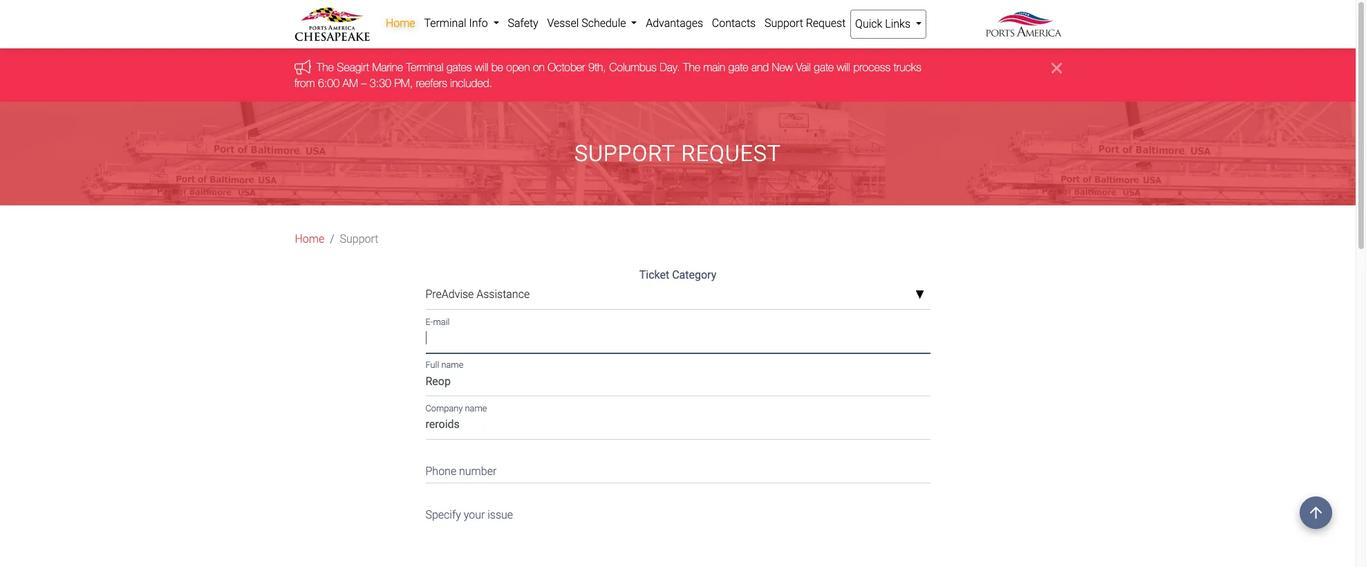Task type: locate. For each thing, give the bounding box(es) containing it.
quick links
[[856, 17, 914, 30]]

issue
[[488, 508, 513, 522]]

included.
[[450, 77, 492, 89]]

0 horizontal spatial the
[[316, 61, 334, 74]]

home
[[386, 17, 416, 30], [295, 233, 325, 246]]

be
[[491, 61, 503, 74]]

day.
[[660, 61, 680, 74]]

new
[[772, 61, 793, 74]]

terminal left info
[[424, 17, 467, 30]]

1 vertical spatial support
[[575, 140, 676, 167]]

reefers
[[416, 77, 447, 89]]

0 horizontal spatial gate
[[729, 61, 748, 74]]

0 horizontal spatial request
[[682, 140, 782, 167]]

schedule
[[582, 17, 626, 30]]

advantages link
[[642, 10, 708, 37]]

6:00
[[318, 77, 339, 89]]

the
[[316, 61, 334, 74], [683, 61, 700, 74]]

ticket
[[640, 269, 670, 282]]

0 horizontal spatial home
[[295, 233, 325, 246]]

will left process on the right top of the page
[[837, 61, 851, 74]]

0 horizontal spatial home link
[[295, 231, 325, 248]]

support
[[765, 17, 804, 30], [575, 140, 676, 167], [340, 233, 379, 246]]

1 horizontal spatial the
[[683, 61, 700, 74]]

1 horizontal spatial gate
[[814, 61, 834, 74]]

assistance
[[477, 288, 530, 301]]

gate right vail
[[814, 61, 834, 74]]

1 horizontal spatial home
[[386, 17, 416, 30]]

support request link
[[761, 10, 851, 37]]

terminal info link
[[420, 10, 504, 37]]

specify
[[426, 508, 461, 522]]

None email field
[[426, 327, 931, 353]]

1 horizontal spatial request
[[806, 17, 846, 30]]

0 vertical spatial home
[[386, 17, 416, 30]]

▼
[[916, 290, 925, 301]]

am
[[342, 77, 358, 89]]

1 vertical spatial home
[[295, 233, 325, 246]]

2 will from the left
[[837, 61, 851, 74]]

request
[[806, 17, 846, 30], [682, 140, 782, 167]]

None text field
[[426, 370, 931, 397], [426, 413, 931, 440], [426, 370, 931, 397], [426, 413, 931, 440]]

the seagirt marine terminal gates will be open on october 9th, columbus day. the main gate and new vail gate will process trucks from 6:00 am – 3:30 pm, reefers included. link
[[294, 61, 922, 89]]

0 vertical spatial support
[[765, 17, 804, 30]]

2 horizontal spatial support
[[765, 17, 804, 30]]

0 vertical spatial request
[[806, 17, 846, 30]]

contacts
[[712, 17, 756, 30]]

preadvise
[[426, 288, 474, 301]]

terminal info
[[424, 17, 491, 30]]

terminal
[[424, 17, 467, 30], [406, 61, 443, 74]]

the up 6:00
[[316, 61, 334, 74]]

1 horizontal spatial will
[[837, 61, 851, 74]]

and
[[752, 61, 769, 74]]

1 vertical spatial home link
[[295, 231, 325, 248]]

quick
[[856, 17, 883, 30]]

on
[[533, 61, 545, 74]]

pm,
[[394, 77, 413, 89]]

terminal up reefers
[[406, 61, 443, 74]]

1 horizontal spatial home link
[[382, 10, 420, 37]]

phone
[[426, 465, 457, 478]]

gate
[[729, 61, 748, 74], [814, 61, 834, 74]]

advantages
[[646, 17, 704, 30]]

will left be
[[475, 61, 488, 74]]

will
[[475, 61, 488, 74], [837, 61, 851, 74]]

home link
[[382, 10, 420, 37], [295, 231, 325, 248]]

gate left and
[[729, 61, 748, 74]]

9th,
[[588, 61, 606, 74]]

open
[[506, 61, 530, 74]]

1 vertical spatial terminal
[[406, 61, 443, 74]]

2 vertical spatial support
[[340, 233, 379, 246]]

contacts link
[[708, 10, 761, 37]]

1 vertical spatial request
[[682, 140, 782, 167]]

0 vertical spatial support request
[[765, 17, 846, 30]]

0 horizontal spatial will
[[475, 61, 488, 74]]

support request
[[765, 17, 846, 30], [575, 140, 782, 167]]

the right "day."
[[683, 61, 700, 74]]

Phone number text field
[[426, 457, 931, 483]]

0 vertical spatial terminal
[[424, 17, 467, 30]]



Task type: describe. For each thing, give the bounding box(es) containing it.
home for the left home link
[[295, 233, 325, 246]]

home for the top home link
[[386, 17, 416, 30]]

process
[[854, 61, 891, 74]]

vessel schedule
[[548, 17, 629, 30]]

info
[[469, 17, 488, 30]]

safety link
[[504, 10, 543, 37]]

phone number
[[426, 465, 497, 478]]

gates
[[447, 61, 472, 74]]

1 will from the left
[[475, 61, 488, 74]]

the seagirt marine terminal gates will be open on october 9th, columbus day. the main gate and new vail gate will process trucks from 6:00 am – 3:30 pm, reefers included. alert
[[0, 49, 1357, 102]]

0 vertical spatial home link
[[382, 10, 420, 37]]

1 horizontal spatial support
[[575, 140, 676, 167]]

quick links link
[[851, 10, 927, 39]]

your
[[464, 508, 485, 522]]

marine
[[372, 61, 403, 74]]

close image
[[1052, 60, 1062, 76]]

preadvise assistance
[[426, 288, 530, 301]]

1 the from the left
[[316, 61, 334, 74]]

Specify your issue text field
[[426, 500, 931, 567]]

bullhorn image
[[294, 59, 316, 75]]

1 vertical spatial support request
[[575, 140, 782, 167]]

vessel schedule link
[[543, 10, 642, 37]]

3:30
[[370, 77, 391, 89]]

ticket category
[[640, 269, 717, 282]]

from
[[294, 77, 315, 89]]

2 gate from the left
[[814, 61, 834, 74]]

the seagirt marine terminal gates will be open on october 9th, columbus day. the main gate and new vail gate will process trucks from 6:00 am – 3:30 pm, reefers included.
[[294, 61, 922, 89]]

–
[[361, 77, 367, 89]]

vail
[[796, 61, 811, 74]]

october
[[548, 61, 585, 74]]

main
[[704, 61, 725, 74]]

columbus
[[609, 61, 657, 74]]

seagirt
[[337, 61, 369, 74]]

1 gate from the left
[[729, 61, 748, 74]]

go to top image
[[1301, 497, 1333, 529]]

category
[[673, 269, 717, 282]]

number
[[459, 465, 497, 478]]

vessel
[[548, 17, 579, 30]]

0 horizontal spatial support
[[340, 233, 379, 246]]

safety
[[508, 17, 539, 30]]

trucks
[[894, 61, 922, 74]]

terminal inside 'the seagirt marine terminal gates will be open on october 9th, columbus day. the main gate and new vail gate will process trucks from 6:00 am – 3:30 pm, reefers included.'
[[406, 61, 443, 74]]

2 the from the left
[[683, 61, 700, 74]]

specify your issue
[[426, 508, 513, 522]]

links
[[886, 17, 911, 30]]



Task type: vqa. For each thing, say whether or not it's contained in the screenshot.
the info
yes



